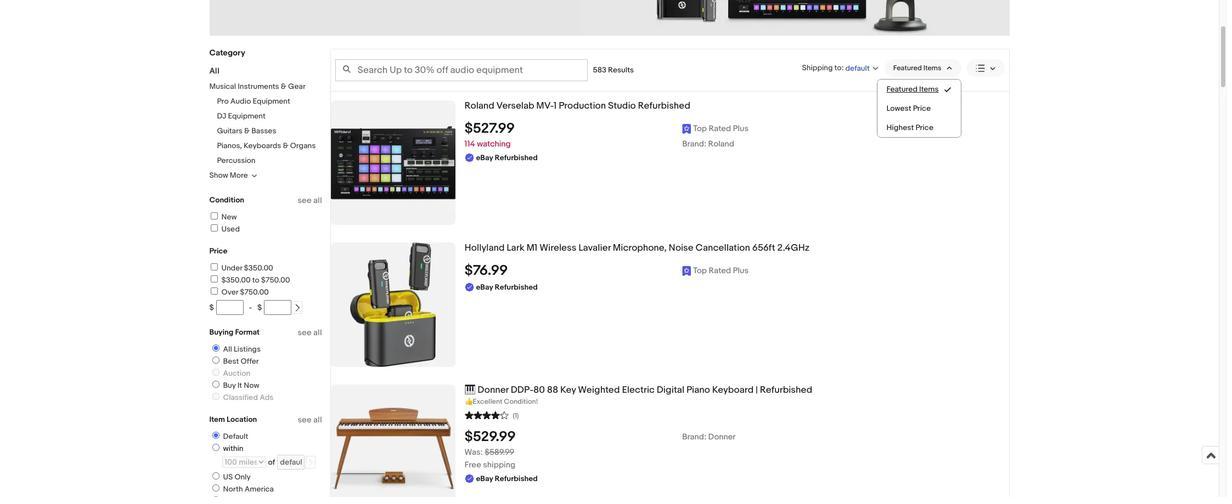 Task type: vqa. For each thing, say whether or not it's contained in the screenshot.
the top Set
no



Task type: describe. For each thing, give the bounding box(es) containing it.
default
[[223, 432, 248, 441]]

submit price range image
[[294, 304, 302, 312]]

🎹 donner ddp-80 88 key weighted electric digital piano keyboard | refurbished link
[[465, 385, 1009, 396]]

refurbished right studio
[[638, 100, 691, 111]]

brand: for roland
[[683, 139, 707, 149]]

80
[[534, 385, 545, 396]]

see for used
[[298, 195, 312, 206]]

see all button for best offer
[[298, 328, 322, 338]]

2.4ghz
[[778, 243, 810, 254]]

default
[[846, 63, 870, 73]]

$350.00 to $750.00
[[222, 276, 290, 285]]

all for used
[[314, 195, 322, 206]]

featured items link
[[878, 80, 961, 99]]

north america
[[223, 485, 274, 494]]

Buy It Now radio
[[212, 381, 219, 388]]

plus for $76.99
[[733, 266, 749, 276]]

Minimum Value text field
[[216, 300, 244, 315]]

(1) link
[[465, 410, 519, 420]]

ebay refurbished for $527.99
[[476, 153, 538, 162]]

Default radio
[[212, 432, 219, 439]]

Under $350.00 checkbox
[[211, 264, 218, 271]]

microphone,
[[613, 243, 667, 254]]

noise
[[669, 243, 694, 254]]

refurbished inside 🎹 donner ddp-80 88 key weighted electric digital piano keyboard | refurbished 👍excellent condition!
[[760, 385, 813, 396]]

$589.99
[[485, 447, 515, 458]]

top rated plus for $76.99
[[694, 266, 749, 276]]

featured for featured items link
[[887, 85, 918, 94]]

over $750.00
[[222, 288, 269, 297]]

ebay for $527.99
[[476, 153, 493, 162]]

roland verselab mv-1 production studio refurbished
[[465, 100, 691, 111]]

classified ads
[[223, 393, 274, 402]]

default text field
[[277, 455, 305, 470]]

new
[[222, 212, 237, 222]]

US Only radio
[[212, 473, 219, 480]]

all for all listings
[[223, 345, 232, 354]]

percussion link
[[217, 156, 256, 165]]

1 vertical spatial $750.00
[[240, 288, 269, 297]]

it
[[238, 381, 242, 390]]

1
[[554, 100, 557, 111]]

listings
[[234, 345, 261, 354]]

under
[[222, 264, 242, 273]]

refurbished down $76.99
[[495, 283, 538, 292]]

of
[[268, 458, 275, 467]]

roland verselab mv-1 production studio refurbished link
[[465, 100, 1009, 112]]

highest
[[887, 123, 914, 132]]

america
[[245, 485, 274, 494]]

item
[[209, 415, 225, 424]]

under $350.00
[[222, 264, 273, 273]]

musical
[[209, 82, 236, 91]]

shipping
[[802, 63, 833, 72]]

see all button for used
[[298, 195, 322, 206]]

donner for 🎹
[[478, 385, 509, 396]]

view: list view image
[[976, 62, 996, 74]]

items for featured items link
[[920, 85, 939, 94]]

highest price
[[887, 123, 934, 132]]

ebay for $529.99
[[476, 474, 493, 484]]

free
[[465, 460, 481, 470]]

plus for $527.99
[[733, 123, 749, 134]]

pianos,
[[217, 141, 242, 150]]

shipping to : default
[[802, 63, 870, 73]]

114 watching
[[465, 139, 511, 149]]

lavalier
[[579, 243, 611, 254]]

0 vertical spatial &
[[281, 82, 287, 91]]

New checkbox
[[211, 212, 218, 220]]

within
[[223, 444, 244, 454]]

(1)
[[513, 412, 519, 420]]

show
[[209, 171, 228, 180]]

us only
[[223, 473, 251, 482]]

3 see from the top
[[298, 415, 312, 426]]

featured items for featured items dropdown button
[[894, 64, 942, 72]]

hollyland
[[465, 243, 505, 254]]

dj
[[217, 111, 226, 121]]

us only link
[[208, 473, 253, 482]]

lowest price
[[887, 104, 931, 113]]

keyboard
[[713, 385, 754, 396]]

guitars & basses link
[[217, 126, 276, 136]]

583
[[593, 65, 607, 75]]

all for best offer
[[314, 328, 322, 338]]

audio
[[230, 97, 251, 106]]

m1
[[527, 243, 538, 254]]

583 results
[[593, 65, 634, 75]]

weighted
[[578, 385, 620, 396]]

114
[[465, 139, 475, 149]]

default link
[[208, 432, 251, 441]]

656ft
[[753, 243, 776, 254]]

classified ads link
[[208, 393, 276, 402]]

item location
[[209, 415, 257, 424]]

hollyland lark m1 wireless lavalier microphone, noise cancellation 656ft 2.4ghz
[[465, 243, 810, 254]]

featured items button
[[885, 59, 962, 77]]

see for best offer
[[298, 328, 312, 338]]

electric
[[622, 385, 655, 396]]

0 vertical spatial $350.00
[[244, 264, 273, 273]]

3 all from the top
[[314, 415, 322, 426]]

north america link
[[208, 485, 276, 494]]

wireless
[[540, 243, 577, 254]]

hollyland lark m1 wireless lavalier microphone, noise cancellation 656ft 2.4ghz link
[[465, 243, 1009, 254]]

Best Offer radio
[[212, 357, 219, 364]]

ads
[[260, 393, 274, 402]]

piano
[[687, 385, 710, 396]]

featured items for featured items link
[[887, 85, 939, 94]]

buying
[[209, 328, 234, 337]]

best
[[223, 357, 239, 366]]

more
[[230, 171, 248, 180]]

refurbished down shipping
[[495, 474, 538, 484]]

price for lowest price
[[913, 104, 931, 113]]

👍Excellent Condition! text field
[[465, 397, 1009, 407]]

🎹
[[465, 385, 476, 396]]

$527.99
[[465, 120, 515, 137]]

see all for used
[[298, 195, 322, 206]]

all listings link
[[208, 345, 263, 354]]

[object undefined] image for $76.99
[[683, 266, 749, 276]]

pro
[[217, 97, 229, 106]]

0 vertical spatial $750.00
[[261, 276, 290, 285]]

now
[[244, 381, 259, 390]]

lowest
[[887, 104, 912, 113]]

key
[[561, 385, 576, 396]]

to for :
[[835, 63, 842, 72]]

2 vertical spatial &
[[283, 141, 289, 150]]

see all for best offer
[[298, 328, 322, 338]]

used
[[222, 225, 240, 234]]

hollyland lark m1 wireless lavalier microphone, noise cancellation 656ft 2.4ghz image
[[350, 243, 436, 367]]

Over $750.00 checkbox
[[211, 288, 218, 295]]

items for featured items dropdown button
[[924, 64, 942, 72]]

Enter your search keyword text field
[[335, 59, 588, 81]]

$350.00 to $750.00 link
[[209, 276, 290, 285]]



Task type: locate. For each thing, give the bounding box(es) containing it.
1 vertical spatial [object undefined] image
[[683, 266, 749, 276]]

2 [object undefined] image from the top
[[683, 266, 749, 276]]

0 vertical spatial see all
[[298, 195, 322, 206]]

:
[[842, 63, 844, 72]]

0 vertical spatial featured items
[[894, 64, 942, 72]]

All Listings radio
[[212, 345, 219, 352]]

$750.00
[[261, 276, 290, 285], [240, 288, 269, 297]]

1 vertical spatial price
[[916, 123, 934, 132]]

1 plus from the top
[[733, 123, 749, 134]]

all right all listings radio
[[223, 345, 232, 354]]

equipment up guitars & basses link
[[228, 111, 266, 121]]

0 vertical spatial featured
[[894, 64, 922, 72]]

0 horizontal spatial to
[[252, 276, 260, 285]]

roland
[[465, 100, 495, 111], [709, 139, 735, 149]]

featured
[[894, 64, 922, 72], [887, 85, 918, 94]]

2 rated from the top
[[709, 266, 731, 276]]

ebay down 114 watching
[[476, 153, 493, 162]]

1 horizontal spatial to
[[835, 63, 842, 72]]

digital
[[657, 385, 685, 396]]

1 vertical spatial $350.00
[[222, 276, 251, 285]]

plus down "roland verselab mv-1 production studio refurbished" link
[[733, 123, 749, 134]]

roland verselab mv-1 production studio refurbished image
[[331, 100, 455, 225]]

go image
[[307, 459, 315, 467]]

over $750.00 link
[[209, 288, 269, 297]]

best offer
[[223, 357, 259, 366]]

2 vertical spatial ebay refurbished
[[476, 474, 538, 484]]

1 vertical spatial top rated plus
[[694, 266, 749, 276]]

1 brand: from the top
[[683, 139, 707, 149]]

offer
[[241, 357, 259, 366]]

0 vertical spatial plus
[[733, 123, 749, 134]]

0 vertical spatial brand:
[[683, 139, 707, 149]]

musical instruments & gear pro audio equipment dj equipment guitars & basses pianos, keyboards & organs percussion
[[209, 82, 316, 165]]

4 out of 5 stars image
[[465, 410, 509, 420]]

0 vertical spatial ebay
[[476, 153, 493, 162]]

items
[[924, 64, 942, 72], [920, 85, 939, 94]]

North America radio
[[212, 485, 219, 492]]

top for $76.99
[[694, 266, 707, 276]]

1 vertical spatial all
[[314, 328, 322, 338]]

gear
[[288, 82, 306, 91]]

2 see all button from the top
[[298, 328, 322, 338]]

price for highest price
[[916, 123, 934, 132]]

brand: for donner
[[683, 432, 707, 442]]

2 ebay from the top
[[476, 283, 493, 292]]

to
[[835, 63, 842, 72], [252, 276, 260, 285]]

$ for the "minimum value" text box on the left bottom
[[209, 303, 214, 312]]

top rated plus down cancellation
[[694, 266, 749, 276]]

1 ebay from the top
[[476, 153, 493, 162]]

ebay refurbished down $76.99
[[476, 283, 538, 292]]

classified
[[223, 393, 258, 402]]

price
[[913, 104, 931, 113], [916, 123, 934, 132], [209, 247, 228, 256]]

0 vertical spatial items
[[924, 64, 942, 72]]

$76.99
[[465, 262, 508, 279]]

& down dj equipment link in the left of the page
[[244, 126, 250, 136]]

ebay refurbished down watching
[[476, 153, 538, 162]]

refurbished down watching
[[495, 153, 538, 162]]

2 plus from the top
[[733, 266, 749, 276]]

shipping
[[483, 460, 516, 470]]

studio
[[608, 100, 636, 111]]

1 vertical spatial ebay refurbished
[[476, 283, 538, 292]]

category
[[209, 48, 245, 58]]

all listings
[[223, 345, 261, 354]]

1 vertical spatial see
[[298, 328, 312, 338]]

guitars
[[217, 126, 243, 136]]

$350.00
[[244, 264, 273, 273], [222, 276, 251, 285]]

donner up 👍excellent
[[478, 385, 509, 396]]

0 vertical spatial equipment
[[253, 97, 290, 106]]

pro audio equipment link
[[217, 97, 290, 106]]

buying format
[[209, 328, 260, 337]]

north
[[223, 485, 243, 494]]

was:
[[465, 447, 483, 458]]

percussion
[[217, 156, 256, 165]]

3 ebay from the top
[[476, 474, 493, 484]]

3 see all button from the top
[[298, 415, 322, 426]]

$ right -
[[258, 303, 262, 312]]

see
[[298, 195, 312, 206], [298, 328, 312, 338], [298, 415, 312, 426]]

featured items up lowest price
[[887, 85, 939, 94]]

roland up $527.99
[[465, 100, 495, 111]]

location
[[227, 415, 257, 424]]

auction
[[223, 369, 250, 378]]

1 vertical spatial &
[[244, 126, 250, 136]]

0 horizontal spatial all
[[209, 66, 220, 76]]

$ for maximum value "text field"
[[258, 303, 262, 312]]

to for $750.00
[[252, 276, 260, 285]]

rated for $76.99
[[709, 266, 731, 276]]

1 vertical spatial all
[[223, 345, 232, 354]]

2 $ from the left
[[258, 303, 262, 312]]

brand: donner was: $589.99 free shipping
[[465, 432, 736, 470]]

brand:
[[683, 139, 707, 149], [683, 432, 707, 442]]

to down under $350.00
[[252, 276, 260, 285]]

condition!
[[504, 397, 538, 406]]

all up musical
[[209, 66, 220, 76]]

2 vertical spatial price
[[209, 247, 228, 256]]

2 ebay refurbished from the top
[[476, 283, 538, 292]]

1 see from the top
[[298, 195, 312, 206]]

[object undefined] image down cancellation
[[683, 266, 749, 276]]

best offer link
[[208, 357, 261, 366]]

1 horizontal spatial donner
[[709, 432, 736, 442]]

top down noise
[[694, 266, 707, 276]]

ebay refurbished for $529.99
[[476, 474, 538, 484]]

buy
[[223, 381, 236, 390]]

0 vertical spatial roland
[[465, 100, 495, 111]]

1 vertical spatial top
[[694, 266, 707, 276]]

all for all
[[209, 66, 220, 76]]

refurbished right |
[[760, 385, 813, 396]]

ebay down free
[[476, 474, 493, 484]]

Used checkbox
[[211, 225, 218, 232]]

1 vertical spatial featured items
[[887, 85, 939, 94]]

🎹 donner ddp-80 88 key weighted electric digital piano keyboard | refurbished 👍excellent condition!
[[465, 385, 813, 406]]

show more button
[[209, 171, 257, 180]]

ebay down $76.99
[[476, 283, 493, 292]]

Classified Ads radio
[[212, 393, 219, 400]]

donner inside brand: donner was: $589.99 free shipping
[[709, 432, 736, 442]]

Maximum Value text field
[[264, 300, 292, 315]]

rated down cancellation
[[709, 266, 731, 276]]

1 horizontal spatial all
[[223, 345, 232, 354]]

1 vertical spatial rated
[[709, 266, 731, 276]]

price down lowest price link
[[916, 123, 934, 132]]

top for $527.99
[[694, 123, 707, 134]]

2 see all from the top
[[298, 328, 322, 338]]

1 vertical spatial featured
[[887, 85, 918, 94]]

top rated plus for $527.99
[[694, 123, 749, 134]]

donner
[[478, 385, 509, 396], [709, 432, 736, 442]]

2 vertical spatial all
[[314, 415, 322, 426]]

see all button
[[298, 195, 322, 206], [298, 328, 322, 338], [298, 415, 322, 426]]

musical instruments & gear link
[[209, 82, 306, 91]]

top
[[694, 123, 707, 134], [694, 266, 707, 276]]

1 all from the top
[[314, 195, 322, 206]]

1 vertical spatial roland
[[709, 139, 735, 149]]

1 top rated plus from the top
[[694, 123, 749, 134]]

$750.00 down $350.00 to $750.00
[[240, 288, 269, 297]]

2 vertical spatial ebay
[[476, 474, 493, 484]]

items up lowest price link
[[920, 85, 939, 94]]

featured items inside featured items link
[[887, 85, 939, 94]]

rated
[[709, 123, 731, 134], [709, 266, 731, 276]]

0 vertical spatial top
[[694, 123, 707, 134]]

1 vertical spatial see all button
[[298, 328, 322, 338]]

ddp-
[[511, 385, 534, 396]]

3 see all from the top
[[298, 415, 322, 426]]

1 vertical spatial donner
[[709, 432, 736, 442]]

ebay refurbished down shipping
[[476, 474, 538, 484]]

under $350.00 link
[[209, 264, 273, 273]]

top up brand: roland
[[694, 123, 707, 134]]

&
[[281, 82, 287, 91], [244, 126, 250, 136], [283, 141, 289, 150]]

plus down hollyland lark m1 wireless lavalier microphone, noise cancellation 656ft 2.4ghz link
[[733, 266, 749, 276]]

2 vertical spatial see all button
[[298, 415, 322, 426]]

over
[[222, 288, 238, 297]]

1 ebay refurbished from the top
[[476, 153, 538, 162]]

88
[[547, 385, 558, 396]]

1 vertical spatial plus
[[733, 266, 749, 276]]

1 see all from the top
[[298, 195, 322, 206]]

1 $ from the left
[[209, 303, 214, 312]]

0 vertical spatial all
[[209, 66, 220, 76]]

1 see all button from the top
[[298, 195, 322, 206]]

highest price link
[[878, 118, 961, 137]]

1 horizontal spatial roland
[[709, 139, 735, 149]]

see all
[[298, 195, 322, 206], [298, 328, 322, 338], [298, 415, 322, 426]]

0 vertical spatial all
[[314, 195, 322, 206]]

0 vertical spatial top rated plus
[[694, 123, 749, 134]]

2 vertical spatial see all
[[298, 415, 322, 426]]

buy it now
[[223, 381, 259, 390]]

1 rated from the top
[[709, 123, 731, 134]]

price up under $350.00 checkbox
[[209, 247, 228, 256]]

donner inside 🎹 donner ddp-80 88 key weighted electric digital piano keyboard | refurbished 👍excellent condition!
[[478, 385, 509, 396]]

0 vertical spatial donner
[[478, 385, 509, 396]]

0 vertical spatial see all button
[[298, 195, 322, 206]]

cancellation
[[696, 243, 751, 254]]

rated up brand: roland
[[709, 123, 731, 134]]

plus
[[733, 123, 749, 134], [733, 266, 749, 276]]

[object undefined] image for $527.99
[[683, 123, 749, 134]]

featured up featured items link
[[894, 64, 922, 72]]

new link
[[209, 212, 237, 222]]

used link
[[209, 225, 240, 234]]

us
[[223, 473, 233, 482]]

👍excellent
[[465, 397, 503, 406]]

[object undefined] image up brand: roland
[[683, 123, 749, 134]]

2 see from the top
[[298, 328, 312, 338]]

0 horizontal spatial $
[[209, 303, 214, 312]]

0 vertical spatial rated
[[709, 123, 731, 134]]

1 vertical spatial items
[[920, 85, 939, 94]]

items up featured items link
[[924, 64, 942, 72]]

-
[[249, 303, 252, 312]]

equipment down instruments
[[253, 97, 290, 106]]

$750.00 up maximum value "text field"
[[261, 276, 290, 285]]

2 top from the top
[[694, 266, 707, 276]]

0 vertical spatial [object undefined] image
[[683, 123, 749, 134]]

1 vertical spatial to
[[252, 276, 260, 285]]

to left default
[[835, 63, 842, 72]]

donner down 👍excellent condition! text box
[[709, 432, 736, 442]]

$350.00 up over $750.00 link
[[222, 276, 251, 285]]

top rated plus up brand: roland
[[694, 123, 749, 134]]

featured items inside featured items dropdown button
[[894, 64, 942, 72]]

2 brand: from the top
[[683, 432, 707, 442]]

2 vertical spatial see
[[298, 415, 312, 426]]

[object undefined] image
[[683, 123, 749, 134], [683, 266, 749, 276]]

brand: roland
[[683, 139, 735, 149]]

1 top from the top
[[694, 123, 707, 134]]

items inside dropdown button
[[924, 64, 942, 72]]

format
[[235, 328, 260, 337]]

refurbished
[[638, 100, 691, 111], [495, 153, 538, 162], [495, 283, 538, 292], [760, 385, 813, 396], [495, 474, 538, 484]]

$ down over $750.00 option
[[209, 303, 214, 312]]

ebay refurbished
[[476, 153, 538, 162], [476, 283, 538, 292], [476, 474, 538, 484]]

0 vertical spatial to
[[835, 63, 842, 72]]

brand: inside brand: donner was: $589.99 free shipping
[[683, 432, 707, 442]]

1 horizontal spatial $
[[258, 303, 262, 312]]

1 vertical spatial see all
[[298, 328, 322, 338]]

1 vertical spatial brand:
[[683, 432, 707, 442]]

0 vertical spatial ebay refurbished
[[476, 153, 538, 162]]

🎹 donner ddp-80 88 key weighted electric digital piano keyboard | refurbished image
[[331, 385, 455, 497]]

mv-
[[537, 100, 554, 111]]

donner for brand:
[[709, 432, 736, 442]]

Auction radio
[[212, 369, 219, 376]]

rated for $527.99
[[709, 123, 731, 134]]

instruments
[[238, 82, 279, 91]]

0 horizontal spatial donner
[[478, 385, 509, 396]]

price down featured items link
[[913, 104, 931, 113]]

featured up lowest
[[887, 85, 918, 94]]

0 vertical spatial see
[[298, 195, 312, 206]]

lark
[[507, 243, 525, 254]]

0 vertical spatial price
[[913, 104, 931, 113]]

lowest price link
[[878, 99, 961, 118]]

$350.00 up $350.00 to $750.00
[[244, 264, 273, 273]]

3 ebay refurbished from the top
[[476, 474, 538, 484]]

1 vertical spatial ebay
[[476, 283, 493, 292]]

0 horizontal spatial roland
[[465, 100, 495, 111]]

2 top rated plus from the top
[[694, 266, 749, 276]]

keyboards
[[244, 141, 281, 150]]

only
[[235, 473, 251, 482]]

featured for featured items dropdown button
[[894, 64, 922, 72]]

1 vertical spatial equipment
[[228, 111, 266, 121]]

roland down "roland verselab mv-1 production studio refurbished" link
[[709, 139, 735, 149]]

$350.00 to $750.00 checkbox
[[211, 276, 218, 283]]

& left the gear
[[281, 82, 287, 91]]

within radio
[[212, 444, 219, 451]]

|
[[756, 385, 758, 396]]

to inside shipping to : default
[[835, 63, 842, 72]]

2 all from the top
[[314, 328, 322, 338]]

auction link
[[208, 369, 253, 378]]

featured items up featured items link
[[894, 64, 942, 72]]

1 [object undefined] image from the top
[[683, 123, 749, 134]]

results
[[608, 65, 634, 75]]

& left organs
[[283, 141, 289, 150]]

featured inside dropdown button
[[894, 64, 922, 72]]



